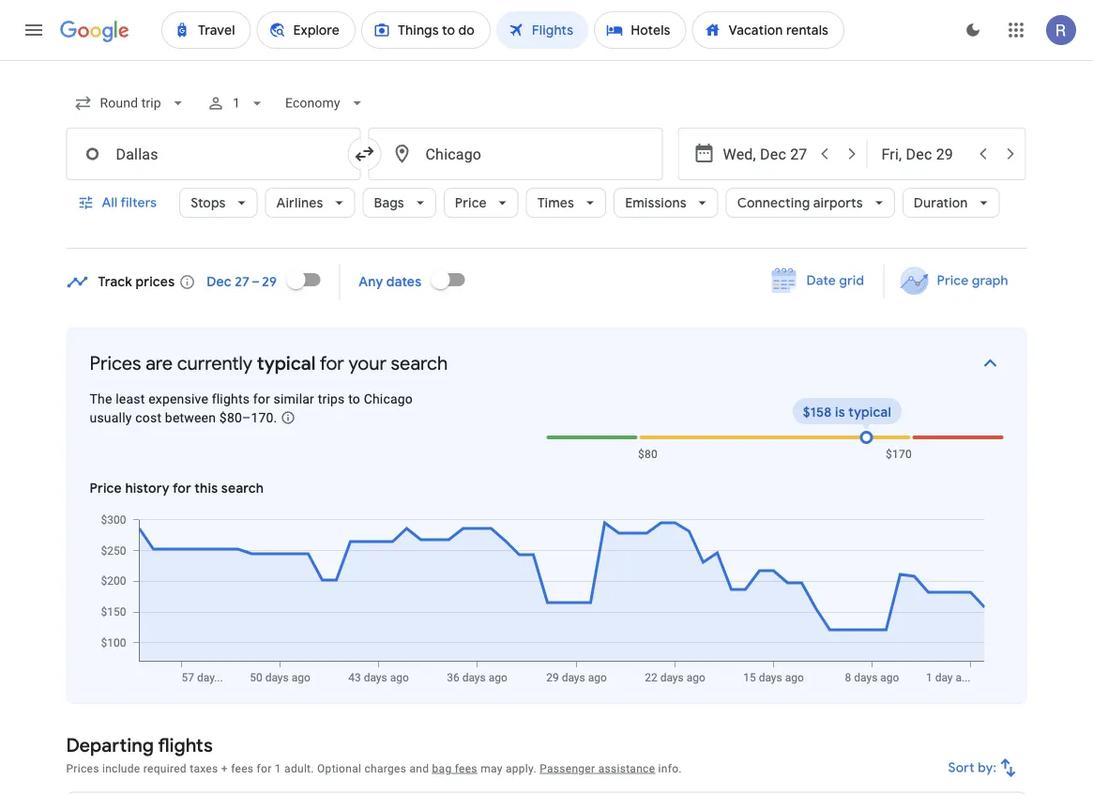Task type: locate. For each thing, give the bounding box(es) containing it.
price inside button
[[937, 272, 969, 289]]

Return text field
[[882, 129, 968, 179]]

0 vertical spatial prices
[[90, 351, 141, 375]]

for up $80–170
[[253, 391, 270, 407]]

search up chicago
[[391, 351, 448, 375]]

2 vertical spatial price
[[90, 480, 122, 497]]

bag fees button
[[432, 762, 478, 775]]

1 horizontal spatial search
[[391, 351, 448, 375]]

price left graph
[[937, 272, 969, 289]]

0 vertical spatial typical
[[257, 351, 316, 375]]

fees
[[231, 762, 254, 775], [455, 762, 478, 775]]

departing flights
[[66, 733, 213, 757]]

$158
[[803, 404, 832, 421]]

this
[[195, 480, 218, 497]]

airlines
[[277, 194, 324, 211]]

currently
[[177, 351, 253, 375]]

1 horizontal spatial price
[[455, 194, 487, 211]]

include
[[102, 762, 140, 775]]

find the best price region
[[66, 257, 1028, 313]]

connecting
[[738, 194, 811, 211]]

all filters button
[[66, 180, 172, 225]]

None field
[[66, 86, 195, 120], [278, 86, 374, 120], [66, 86, 195, 120], [278, 86, 374, 120]]

1 vertical spatial flights
[[158, 733, 213, 757]]

connecting airports
[[738, 194, 864, 211]]

change appearance image
[[951, 8, 996, 53]]

duration
[[914, 194, 968, 211]]

1 horizontal spatial typical
[[849, 404, 892, 421]]

fees right bag
[[455, 762, 478, 775]]

Departure text field
[[723, 129, 810, 179]]

1 vertical spatial prices
[[66, 762, 99, 775]]

0 horizontal spatial 1
[[233, 95, 240, 111]]

None text field
[[368, 128, 663, 180]]

1
[[233, 95, 240, 111], [275, 762, 281, 775]]

1 button
[[199, 81, 274, 126]]

fees right +
[[231, 762, 254, 775]]

price for price
[[455, 194, 487, 211]]

apply.
[[506, 762, 537, 775]]

prices for prices include required taxes + fees for 1 adult. optional charges and bag fees may apply. passenger assistance
[[66, 762, 99, 775]]

price right the bags "popup button"
[[455, 194, 487, 211]]

0 vertical spatial 1
[[233, 95, 240, 111]]

1 inside popup button
[[233, 95, 240, 111]]

price graph
[[937, 272, 1009, 289]]

search
[[391, 351, 448, 375], [221, 480, 264, 497]]

stops
[[191, 194, 226, 211]]

track prices
[[98, 274, 175, 291]]

0 horizontal spatial fees
[[231, 762, 254, 775]]

flights
[[212, 391, 250, 407], [158, 733, 213, 757]]

dates
[[387, 274, 422, 291]]

none text field inside search box
[[66, 128, 361, 180]]

1 horizontal spatial fees
[[455, 762, 478, 775]]

$80
[[638, 448, 658, 461]]

sort by:
[[949, 760, 998, 776]]

for
[[320, 351, 344, 375], [253, 391, 270, 407], [173, 480, 191, 497], [257, 762, 272, 775]]

price inside popup button
[[455, 194, 487, 211]]

times
[[538, 194, 575, 211]]

0 horizontal spatial price
[[90, 480, 122, 497]]

flights up taxes
[[158, 733, 213, 757]]

assistance
[[599, 762, 656, 775]]

prices down departing
[[66, 762, 99, 775]]

main content
[[66, 257, 1094, 795]]

None text field
[[66, 128, 361, 180]]

adult.
[[285, 762, 314, 775]]

any
[[359, 274, 383, 291]]

airlines button
[[265, 180, 355, 225]]

history
[[125, 480, 170, 497]]

usually
[[90, 410, 132, 425]]

prices
[[136, 274, 175, 291]]

date grid
[[807, 272, 865, 289]]

your
[[349, 351, 387, 375]]

bags button
[[363, 180, 436, 225]]

1 horizontal spatial 1
[[275, 762, 281, 775]]

swap origin and destination. image
[[353, 143, 376, 165]]

1 vertical spatial search
[[221, 480, 264, 497]]

expensive
[[148, 391, 208, 407]]

0 vertical spatial price
[[455, 194, 487, 211]]

price graph button
[[888, 264, 1024, 298]]

prices
[[90, 351, 141, 375], [66, 762, 99, 775]]

prices for prices are currently typical for your search
[[90, 351, 141, 375]]

typical
[[257, 351, 316, 375], [849, 404, 892, 421]]

typical up similar
[[257, 351, 316, 375]]

price
[[455, 194, 487, 211], [937, 272, 969, 289], [90, 480, 122, 497]]

date
[[807, 272, 837, 289]]

flights up $80–170
[[212, 391, 250, 407]]

prices are currently typical for your search
[[90, 351, 448, 375]]

None search field
[[66, 81, 1028, 249]]

price left history on the left of the page
[[90, 480, 122, 497]]

2 horizontal spatial price
[[937, 272, 969, 289]]

none search field containing all filters
[[66, 81, 1028, 249]]

0 horizontal spatial typical
[[257, 351, 316, 375]]

the least expensive flights for similar trips to chicago usually cost between $80–170 .
[[90, 391, 413, 425]]

price history for this search
[[90, 480, 264, 497]]

$80–170
[[220, 410, 274, 425]]

by:
[[979, 760, 998, 776]]

1 vertical spatial price
[[937, 272, 969, 289]]

1 vertical spatial 1
[[275, 762, 281, 775]]

similar
[[274, 391, 315, 407]]

price for price graph
[[937, 272, 969, 289]]

may
[[481, 762, 503, 775]]

between
[[165, 410, 216, 425]]

search right this at bottom left
[[221, 480, 264, 497]]

dec 27 – 29
[[207, 274, 277, 291]]

prices up the
[[90, 351, 141, 375]]

typical right the is
[[849, 404, 892, 421]]

0 horizontal spatial search
[[221, 480, 264, 497]]

0 vertical spatial flights
[[212, 391, 250, 407]]



Task type: describe. For each thing, give the bounding box(es) containing it.
$170
[[886, 448, 913, 461]]

bags
[[374, 194, 404, 211]]

filters
[[121, 194, 157, 211]]

bag
[[432, 762, 452, 775]]

0 vertical spatial search
[[391, 351, 448, 375]]

sort by: button
[[941, 745, 1028, 791]]

+
[[221, 762, 228, 775]]

price button
[[444, 180, 519, 225]]

for left adult.
[[257, 762, 272, 775]]

times button
[[526, 180, 607, 225]]

required
[[143, 762, 187, 775]]

price history graph application
[[88, 513, 1004, 684]]

.
[[274, 410, 277, 425]]

grid
[[840, 272, 865, 289]]

to
[[348, 391, 360, 407]]

the
[[90, 391, 112, 407]]

departing
[[66, 733, 154, 757]]

flights inside the least expensive flights for similar trips to chicago usually cost between $80–170 .
[[212, 391, 250, 407]]

main menu image
[[23, 19, 45, 41]]

connecting airports button
[[726, 180, 896, 225]]

$158 is typical
[[803, 404, 892, 421]]

trips
[[318, 391, 345, 407]]

learn more about price insights image
[[281, 410, 296, 425]]

is
[[836, 404, 846, 421]]

passenger
[[540, 762, 596, 775]]

all filters
[[102, 194, 157, 211]]

1 vertical spatial typical
[[849, 404, 892, 421]]

taxes
[[190, 762, 218, 775]]

track
[[98, 274, 132, 291]]

for left your
[[320, 351, 344, 375]]

for inside the least expensive flights for similar trips to chicago usually cost between $80–170 .
[[253, 391, 270, 407]]

optional
[[317, 762, 362, 775]]

prices include required taxes + fees for 1 adult. optional charges and bag fees may apply. passenger assistance
[[66, 762, 656, 775]]

emissions button
[[614, 180, 719, 225]]

sort
[[949, 760, 975, 776]]

charges
[[365, 762, 407, 775]]

date grid button
[[758, 264, 880, 298]]

chicago
[[364, 391, 413, 407]]

and
[[410, 762, 429, 775]]

price history graph image
[[88, 513, 1004, 684]]

main content containing prices are currently
[[66, 257, 1094, 795]]

loading results progress bar
[[0, 60, 1094, 64]]

learn more about tracked prices image
[[179, 274, 196, 291]]

all
[[102, 194, 118, 211]]

stops button
[[179, 180, 258, 225]]

are
[[146, 351, 173, 375]]

airports
[[814, 194, 864, 211]]

1 fees from the left
[[231, 762, 254, 775]]

1 inside main content
[[275, 762, 281, 775]]

any dates
[[359, 274, 422, 291]]

emissions
[[625, 194, 687, 211]]

cost
[[135, 410, 162, 425]]

2 fees from the left
[[455, 762, 478, 775]]

dec
[[207, 274, 232, 291]]

graph
[[972, 272, 1009, 289]]

for left this at bottom left
[[173, 480, 191, 497]]

passenger assistance button
[[540, 762, 656, 775]]

duration button
[[903, 180, 1000, 225]]

price for price history for this search
[[90, 480, 122, 497]]

27 – 29
[[235, 274, 277, 291]]

least
[[116, 391, 145, 407]]



Task type: vqa. For each thing, say whether or not it's contained in the screenshot.
$159 related to 159 US dollars text field
no



